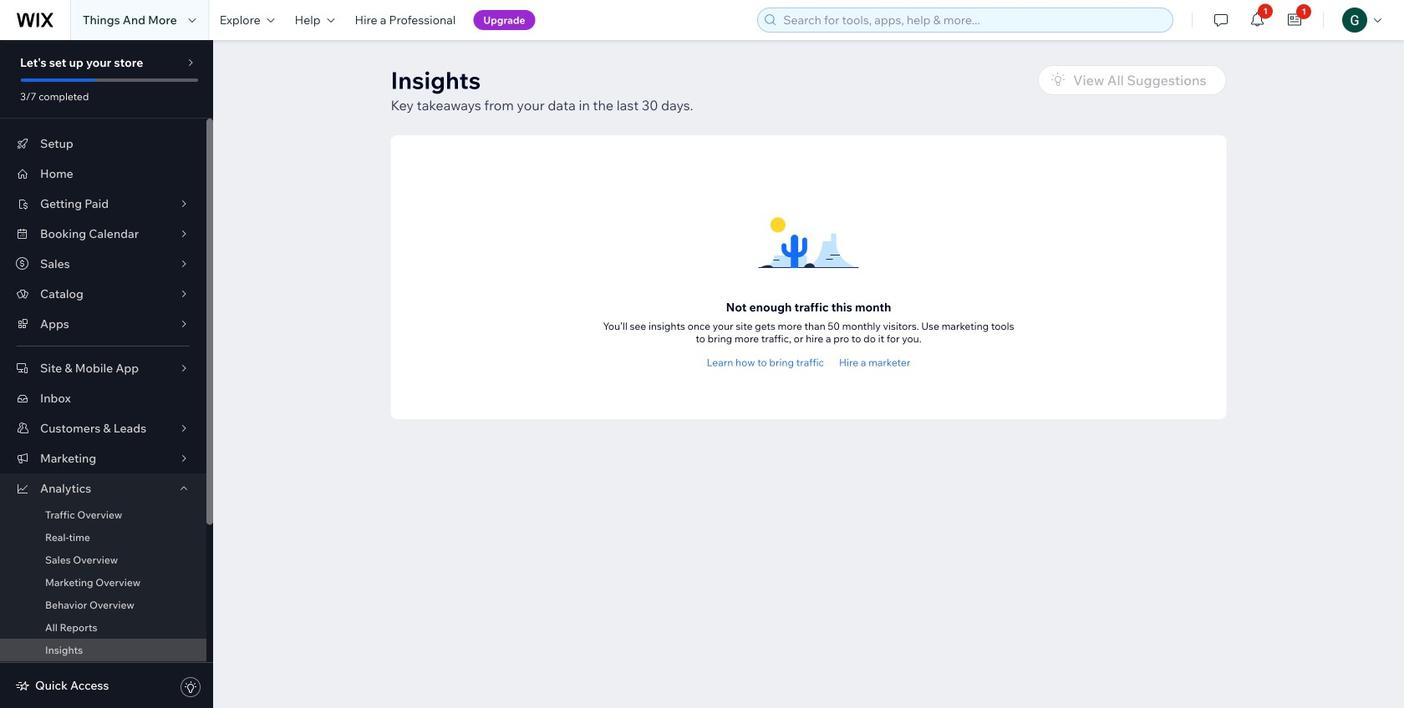 Task type: describe. For each thing, give the bounding box(es) containing it.
sidebar element
[[0, 40, 213, 709]]

Search for tools, apps, help & more... field
[[778, 8, 1168, 32]]



Task type: vqa. For each thing, say whether or not it's contained in the screenshot.
Services & Events
no



